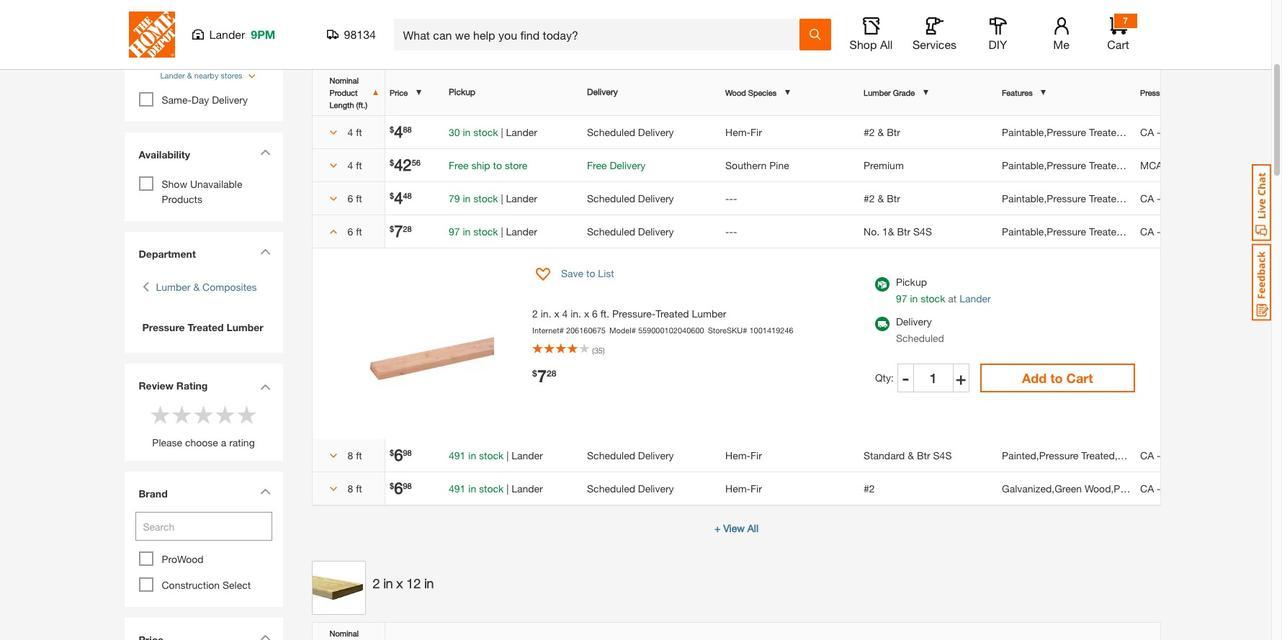 Task type: locate. For each thing, give the bounding box(es) containing it.
4 up 42
[[394, 122, 403, 141]]

pressure for pressure treatment chemical
[[1140, 88, 1171, 97]]

1 vertical spatial 6 ft
[[348, 225, 362, 237]]

star symbol image up "please"
[[149, 404, 171, 426]]

pressure down the back caret icon on the left top
[[142, 321, 185, 334]]

stock
[[474, 126, 498, 138], [474, 192, 498, 204], [474, 225, 498, 237], [921, 292, 946, 304], [479, 449, 504, 461], [479, 482, 504, 495]]

to right the ship
[[493, 159, 502, 171]]

shop
[[850, 37, 877, 51]]

2 caret image from the top
[[330, 162, 337, 169]]

1 horizontal spatial treated
[[656, 307, 689, 320]]

all right view
[[748, 522, 759, 534]]

s4s right 1&
[[914, 225, 932, 237]]

1 vertical spatial hem-fir
[[726, 449, 762, 461]]

features
[[1002, 88, 1033, 97]]

btr up premium
[[887, 126, 900, 138]]

scheduled delivery for 8 ft button related to #2
[[587, 482, 674, 495]]

btr for 30 in stock | lander
[[887, 126, 900, 138]]

scheduled for 7 6 ft button
[[587, 225, 635, 237]]

0 horizontal spatial s4s
[[914, 225, 932, 237]]

all right shop
[[880, 37, 893, 51]]

treated down lumber & composites
[[188, 321, 224, 334]]

1 horizontal spatial cart
[[1107, 37, 1129, 51]]

star symbol image up rating
[[236, 404, 258, 426]]

day
[[192, 94, 209, 106]]

pressure inside 'link'
[[142, 321, 185, 334]]

1 8 ft from the top
[[348, 449, 362, 461]]

& up premium
[[878, 126, 884, 138]]

#2 up premium
[[864, 126, 875, 138]]

paintable,pressure treated,stainable
[[1002, 126, 1167, 138], [1002, 159, 1167, 171], [1002, 192, 1167, 204], [1002, 225, 1167, 237]]

8 ft button for #2
[[322, 481, 375, 496]]

at left the lander link
[[948, 292, 957, 304]]

nominal down https://images.thdstatic.com/productimages/fccde537 6002 42c7 8741 ad9e94117c51/svn/no color lumber 21216mgy2hd 64_100.jpg
[[330, 629, 367, 640]]

1 horizontal spatial pressure
[[1140, 88, 1171, 97]]

2 4 ft button from the top
[[322, 157, 375, 173]]

delivery
[[587, 86, 618, 97], [212, 94, 248, 106], [638, 126, 674, 138], [610, 159, 646, 171], [638, 192, 674, 204], [638, 225, 674, 237], [896, 315, 932, 327], [638, 449, 674, 461], [638, 482, 674, 495]]

caret icon image
[[260, 149, 271, 156], [260, 249, 271, 255], [260, 384, 271, 390], [260, 488, 271, 495], [260, 635, 271, 640]]

0 vertical spatial s4s
[[914, 225, 932, 237]]

1 vertical spatial to
[[586, 267, 595, 280]]

4 paintable,pressure from the top
[[1002, 225, 1086, 237]]

2 inside 2 in. x 4 in. x 6 ft. pressure-treated lumber internet# 206160675 model# 559000102040600 storesku# 1001419246
[[532, 307, 538, 320]]

3 hem- from the top
[[726, 482, 751, 495]]

0 horizontal spatial to
[[493, 159, 502, 171]]

to for save to list
[[586, 267, 595, 280]]

4 ft down (ft.)
[[348, 126, 362, 138]]

4 ft for 4
[[348, 126, 362, 138]]

1 vertical spatial caret image
[[330, 452, 337, 460]]

6 ft for 4
[[348, 192, 362, 204]]

+ inside + button
[[956, 368, 966, 388]]

treated
[[656, 307, 689, 320], [188, 321, 224, 334], [1156, 482, 1190, 495]]

2 hem-fir from the top
[[726, 449, 762, 461]]

79 in stock | lander
[[449, 192, 537, 204]]

me
[[1053, 37, 1070, 51]]

0 horizontal spatial all
[[748, 522, 759, 534]]

paintable,pressure for $ 4 88
[[1002, 126, 1086, 138]]

4 down the length
[[348, 126, 353, 138]]

0 vertical spatial cart
[[1107, 37, 1129, 51]]

1 98 from the top
[[403, 448, 412, 457]]

btr
[[887, 126, 900, 138], [887, 192, 900, 204], [897, 225, 911, 237], [917, 449, 931, 461]]

1 vertical spatial 2
[[532, 307, 538, 320]]

0 vertical spatial treated
[[656, 307, 689, 320]]

#2 up no.
[[864, 192, 875, 204]]

$ 4 88
[[390, 122, 412, 141]]

caret icon image for brand
[[260, 488, 271, 495]]

5 ca from the top
[[1140, 482, 1154, 495]]

brand
[[139, 488, 168, 500]]

nominal for nominal
[[330, 629, 367, 640]]

491 in stock | lander
[[449, 449, 543, 461], [449, 482, 543, 495]]

3 treated,stainable from the top
[[1089, 192, 1167, 204]]

nominal up product
[[330, 75, 359, 85]]

491 in stock | lander for #2
[[449, 482, 543, 495]]

lumber right the back caret icon on the left top
[[156, 281, 191, 293]]

1 $ 6 98 from the top
[[390, 446, 412, 464]]

2 paintable,pressure treated,stainable from the top
[[1002, 159, 1167, 171]]

2 --- from the top
[[726, 225, 737, 237]]

treated,stainable for $ 4 88
[[1089, 126, 1167, 138]]

3 paintable,pressure from the top
[[1002, 192, 1086, 204]]

)
[[603, 346, 605, 355]]

1 horizontal spatial s4s
[[933, 449, 952, 461]]

$ 7 28
[[390, 222, 412, 240], [532, 366, 556, 386]]

7 inside cart 7
[[1123, 15, 1128, 26]]

5 ca - copper azole from the top
[[1140, 482, 1225, 495]]

at left the store
[[202, 46, 210, 58]]

491 for #2
[[449, 482, 466, 495]]

0 horizontal spatial 7
[[394, 222, 403, 240]]

6 ft from the top
[[356, 482, 362, 495]]

diy
[[989, 37, 1007, 51]]

0 vertical spatial pickup
[[449, 86, 475, 97]]

pressure left treatment
[[1140, 88, 1171, 97]]

28 down '$ 4 48'
[[403, 224, 412, 233]]

1 horizontal spatial to
[[586, 267, 595, 280]]

star symbol image up please choose a rating
[[193, 404, 214, 426]]

0 vertical spatial 491
[[449, 449, 466, 461]]

3 caret image from the top
[[330, 486, 337, 493]]

pickup up the 30
[[449, 86, 475, 97]]

1 vertical spatial 4 ft button
[[322, 157, 375, 173]]

all inside shop all button
[[880, 37, 893, 51]]

store
[[213, 46, 237, 58]]

0 horizontal spatial 28
[[403, 224, 412, 233]]

1 free from the left
[[449, 159, 469, 171]]

1 vertical spatial cart
[[1067, 370, 1093, 386]]

caret icon image inside department link
[[260, 249, 271, 255]]

1 491 in stock | lander from the top
[[449, 449, 543, 461]]

0 vertical spatial pressure
[[1140, 88, 1171, 97]]

1 4 ft button from the top
[[322, 124, 375, 139]]

1 vertical spatial 4 ft
[[348, 159, 362, 171]]

7 down internet# in the bottom left of the page
[[537, 366, 547, 386]]

&
[[187, 70, 192, 80], [878, 126, 884, 138], [878, 192, 884, 204], [193, 281, 200, 293], [908, 449, 914, 461]]

treated inside 2 in. x 4 in. x 6 ft. pressure-treated lumber internet# 206160675 model# 559000102040600 storesku# 1001419246
[[656, 307, 689, 320]]

in.
[[541, 307, 551, 320], [571, 307, 581, 320]]

2 free from the left
[[587, 159, 607, 171]]

6 ft button for 7
[[322, 224, 375, 239]]

2 vertical spatial 7
[[537, 366, 547, 386]]

2 horizontal spatial 7
[[1123, 15, 1128, 26]]

2 ca - copper azole from the top
[[1140, 192, 1225, 204]]

btr right standard
[[917, 449, 931, 461]]

2 #2 & btr from the top
[[864, 192, 900, 204]]

caret image for 7
[[330, 228, 337, 236]]

6 ft button
[[322, 191, 375, 206], [322, 224, 375, 239]]

fir for #2
[[751, 126, 762, 138]]

nominal inside "nominal product length (ft.)"
[[330, 75, 359, 85]]

free for free  ship to store
[[449, 159, 469, 171]]

2 in. x 4 in. x 6 ft. pressure-treated lumber image
[[350, 281, 494, 425]]

1 in. from the left
[[541, 307, 551, 320]]

pressure treatment chemical
[[1140, 88, 1241, 97]]

1 caret image from the top
[[330, 129, 337, 136]]

in. up 206160675
[[571, 307, 581, 320]]

caret image inside 6 ft button
[[330, 195, 337, 202]]

0 vertical spatial 8 ft
[[348, 449, 362, 461]]

to inside 'button'
[[1051, 370, 1063, 386]]

1 vertical spatial hem-
[[726, 449, 751, 461]]

97 up delivery scheduled
[[896, 292, 907, 304]]

btr up no. 1& btr s4s
[[887, 192, 900, 204]]

0 vertical spatial 4 ft
[[348, 126, 362, 138]]

s4s right standard
[[933, 449, 952, 461]]

28 down internet# in the bottom left of the page
[[547, 368, 556, 379]]

me button
[[1039, 17, 1085, 52]]

3 fir from the top
[[751, 482, 762, 495]]

caret image
[[330, 195, 337, 202], [330, 452, 337, 460], [330, 486, 337, 493]]

the home depot logo image
[[129, 12, 175, 58]]

caret icon image inside availability link
[[260, 149, 271, 156]]

star symbol image up a
[[214, 404, 236, 426]]

- inside button
[[903, 368, 909, 388]]

4 ft left 42
[[348, 159, 362, 171]]

1 vertical spatial 28
[[547, 368, 556, 379]]

1 horizontal spatial in.
[[571, 307, 581, 320]]

0 vertical spatial 28
[[403, 224, 412, 233]]

lander inside pickup 97 in stock at lander
[[960, 292, 991, 304]]

7 down '$ 4 48'
[[394, 222, 403, 240]]

s4s for 6
[[933, 449, 952, 461]]

2 vertical spatial hem-fir
[[726, 482, 762, 495]]

#2 & btr
[[864, 126, 900, 138], [864, 192, 900, 204]]

cart right add
[[1067, 370, 1093, 386]]

0 vertical spatial nominal
[[330, 75, 359, 85]]

8 for #2
[[348, 482, 353, 495]]

1 horizontal spatial at
[[948, 292, 957, 304]]

0 vertical spatial 491 in stock | lander
[[449, 449, 543, 461]]

| for 8 ft button related to #2
[[507, 482, 509, 495]]

x right 98134
[[397, 23, 403, 38]]

0 vertical spatial 98
[[403, 448, 412, 457]]

wood
[[726, 88, 746, 97]]

4 ft button left 42
[[322, 157, 375, 173]]

1 star symbol image from the left
[[149, 404, 171, 426]]

2 hem- from the top
[[726, 449, 751, 461]]

1 vertical spatial $ 7 28
[[532, 366, 556, 386]]

2 6 ft from the top
[[348, 225, 362, 237]]

in. up internet# in the bottom left of the page
[[541, 307, 551, 320]]

98 for standard & btr s4s
[[403, 448, 412, 457]]

btr for 79 in stock | lander
[[887, 192, 900, 204]]

#2 & btr up premium
[[864, 126, 900, 138]]

+ for + view all
[[715, 522, 721, 534]]

1 6 ft from the top
[[348, 192, 362, 204]]

2 treated,stainable from the top
[[1089, 159, 1167, 171]]

3 #2 from the top
[[864, 482, 875, 495]]

treated,stainable for $ 7 28
[[1089, 225, 1167, 237]]

scheduled delivery for 8 ft button related to standard & btr s4s
[[587, 449, 674, 461]]

review
[[139, 380, 174, 392]]

2 8 ft from the top
[[348, 482, 362, 495]]

2 491 from the top
[[449, 482, 466, 495]]

https://images.thdstatic.com/productimages/4f6b481e d93a 42d2 835d 739c7b26a3f5/svn/brown prowood decking 106147 64_100.jpg image
[[312, 8, 366, 62]]

7 right me 'button'
[[1123, 15, 1128, 26]]

in inside pickup 97 in stock at lander
[[910, 292, 918, 304]]

0 horizontal spatial pressure
[[142, 321, 185, 334]]

1 nominal from the top
[[330, 75, 359, 85]]

97 down 79
[[449, 225, 460, 237]]

3 ca - copper azole from the top
[[1140, 225, 1225, 237]]

azole
[[1200, 126, 1225, 138], [1262, 159, 1282, 171], [1200, 192, 1225, 204], [1200, 225, 1225, 237], [1200, 449, 1225, 461], [1200, 482, 1225, 495]]

2 paintable,pressure from the top
[[1002, 159, 1086, 171]]

0 vertical spatial caret image
[[330, 129, 337, 136]]

pickup 97 in stock at lander
[[896, 276, 991, 304]]

to
[[493, 159, 502, 171], [586, 267, 595, 280], [1051, 370, 1063, 386]]

1 horizontal spatial 97
[[896, 292, 907, 304]]

1 horizontal spatial pickup
[[896, 276, 927, 288]]

treated up 559000102040600
[[656, 307, 689, 320]]

1 caret icon image from the top
[[260, 149, 271, 156]]

1 vertical spatial 8 ft
[[348, 482, 362, 495]]

559000102040600
[[638, 325, 704, 335]]

0 vertical spatial fir
[[751, 126, 762, 138]]

paintable,pressure treated,stainable for $ 7 28
[[1002, 225, 1167, 237]]

2 left 12
[[373, 576, 380, 591]]

caret image for 4
[[330, 129, 337, 136]]

1 vertical spatial 97
[[896, 292, 907, 304]]

1 hem-fir from the top
[[726, 126, 762, 138]]

#2 down standard
[[864, 482, 875, 495]]

1 --- from the top
[[726, 192, 737, 204]]

diy button
[[975, 17, 1021, 52]]

3 paintable,pressure treated,stainable from the top
[[1002, 192, 1167, 204]]

1 vertical spatial all
[[748, 522, 759, 534]]

1 vertical spatial at
[[948, 292, 957, 304]]

1 vertical spatial 491 in stock | lander
[[449, 482, 543, 495]]

0 vertical spatial all
[[880, 37, 893, 51]]

pickup inside pickup 97 in stock at lander
[[896, 276, 927, 288]]

$ 42 56
[[390, 155, 421, 174]]

2 6 ft button from the top
[[322, 224, 375, 239]]

2 in. from the left
[[571, 307, 581, 320]]

2 98 from the top
[[403, 481, 412, 490]]

4 ft
[[348, 126, 362, 138], [348, 159, 362, 171]]

1 #2 from the top
[[864, 126, 875, 138]]

1 horizontal spatial 7
[[537, 366, 547, 386]]

1 vertical spatial +
[[715, 522, 721, 534]]

0 horizontal spatial treated
[[188, 321, 224, 334]]

lumber & composites
[[156, 281, 257, 293]]

0 vertical spatial 7
[[1123, 15, 1128, 26]]

| for 4 6 ft button
[[501, 192, 503, 204]]

$ 6 98
[[390, 446, 412, 464], [390, 479, 412, 497]]

standard
[[864, 449, 905, 461]]

491 for standard & btr s4s
[[449, 449, 466, 461]]

cart
[[1107, 37, 1129, 51], [1067, 370, 1093, 386]]

3 ca from the top
[[1140, 225, 1154, 237]]

construction
[[162, 579, 220, 591]]

4 ft for 42
[[348, 159, 362, 171]]

treatment
[[1174, 88, 1208, 97]]

hem-fir for standard
[[726, 449, 762, 461]]

to for add to cart
[[1051, 370, 1063, 386]]

1 scheduled delivery from the top
[[587, 126, 674, 138]]

0 vertical spatial 6 ft button
[[322, 191, 375, 206]]

97 in stock | lander
[[449, 225, 537, 237]]

| for 7 6 ft button
[[501, 225, 503, 237]]

lumber left grade
[[864, 88, 891, 97]]

services button
[[912, 17, 958, 52]]

4 up internet# in the bottom left of the page
[[562, 307, 568, 320]]

+ left view
[[715, 522, 721, 534]]

1 vertical spatial 98
[[403, 481, 412, 490]]

2 scheduled delivery from the top
[[587, 192, 674, 204]]

+ view all
[[715, 522, 759, 534]]

available shipping image
[[875, 317, 890, 331]]

1 horizontal spatial star symbol image
[[193, 404, 214, 426]]

1 4 ft from the top
[[348, 126, 362, 138]]

1 vertical spatial $ 6 98
[[390, 479, 412, 497]]

hem-fir
[[726, 126, 762, 138], [726, 449, 762, 461], [726, 482, 762, 495]]

in
[[384, 23, 393, 38], [417, 23, 427, 38], [463, 126, 471, 138], [463, 192, 471, 204], [463, 225, 471, 237], [910, 292, 918, 304], [468, 449, 476, 461], [468, 482, 476, 495], [384, 576, 393, 591], [424, 576, 434, 591]]

delivery scheduled
[[896, 315, 944, 344]]

nominal product length (ft.)
[[330, 75, 367, 109]]

1 paintable,pressure from the top
[[1002, 126, 1086, 138]]

pickup right available for pickup icon
[[896, 276, 927, 288]]

1 8 from the top
[[348, 449, 353, 461]]

2 $ 6 98 from the top
[[390, 479, 412, 497]]

4 caret icon image from the top
[[260, 488, 271, 495]]

hem- for #2
[[726, 126, 751, 138]]

1 vertical spatial caret image
[[330, 162, 337, 169]]

species
[[748, 88, 777, 97]]

0 vertical spatial ---
[[726, 192, 737, 204]]

ca - copper azole for 8 ft button related to #2
[[1140, 482, 1225, 495]]

1 horizontal spatial all
[[880, 37, 893, 51]]

internet#
[[532, 325, 564, 335]]

paintable,pressure treated,stainable for $ 4 88
[[1002, 126, 1167, 138]]

lumber down composites
[[227, 321, 264, 334]]

x up 206160675
[[584, 307, 589, 320]]

2 vertical spatial 2
[[373, 576, 380, 591]]

4 ft button down the length
[[322, 124, 375, 139]]

lumber inside 2 in. x 4 in. x 6 ft. pressure-treated lumber internet# 206160675 model# 559000102040600 storesku# 1001419246
[[692, 307, 727, 320]]

2 vertical spatial hem-
[[726, 482, 751, 495]]

+ button
[[953, 363, 970, 392]]

+ right - button
[[956, 368, 966, 388]]

star symbol image
[[171, 404, 193, 426], [214, 404, 236, 426], [236, 404, 258, 426]]

0 vertical spatial 2
[[373, 23, 380, 38]]

1 #2 & btr from the top
[[864, 126, 900, 138]]

8 for standard & btr s4s
[[348, 449, 353, 461]]

southern
[[726, 159, 767, 171]]

$ 4 48
[[390, 188, 412, 207]]

1 vertical spatial treated
[[188, 321, 224, 334]]

1 ca - copper azole from the top
[[1140, 126, 1225, 138]]

3 caret image from the top
[[330, 228, 337, 236]]

ca
[[1140, 126, 1154, 138], [1140, 192, 1154, 204], [1140, 225, 1154, 237], [1140, 449, 1154, 461], [1140, 482, 1154, 495]]

98 for #2
[[403, 481, 412, 490]]

0 vertical spatial 8
[[348, 449, 353, 461]]

1 paintable,pressure treated,stainable from the top
[[1002, 126, 1167, 138]]

scheduled delivery
[[587, 126, 674, 138], [587, 192, 674, 204], [587, 225, 674, 237], [587, 449, 674, 461], [587, 482, 674, 495]]

availability link
[[131, 140, 276, 173]]

0 horizontal spatial star symbol image
[[149, 404, 171, 426]]

1 hem- from the top
[[726, 126, 751, 138]]

scheduled for 4 ft button corresponding to 4
[[587, 126, 635, 138]]

4 right 98134
[[406, 23, 414, 38]]

caret icon image for availability
[[260, 149, 271, 156]]

fir
[[751, 126, 762, 138], [751, 449, 762, 461], [751, 482, 762, 495]]

None field
[[914, 363, 953, 392]]

back caret image
[[142, 280, 149, 295]]

+ for +
[[956, 368, 966, 388]]

4 scheduled delivery from the top
[[587, 449, 674, 461]]

pickup
[[449, 86, 475, 97], [896, 276, 927, 288]]

1 vertical spatial #2
[[864, 192, 875, 204]]

treated right wood,pressure
[[1156, 482, 1190, 495]]

pickup for pickup 97 in stock at lander
[[896, 276, 927, 288]]

1 vertical spatial #2 & btr
[[864, 192, 900, 204]]

premium
[[864, 159, 904, 171]]

5 caret icon image from the top
[[260, 635, 271, 640]]

97
[[449, 225, 460, 237], [896, 292, 907, 304]]

4 ca - copper azole from the top
[[1140, 449, 1225, 461]]

free  ship to store
[[449, 159, 528, 171]]

3 hem-fir from the top
[[726, 482, 762, 495]]

4 treated,stainable from the top
[[1089, 225, 1167, 237]]

Search text field
[[135, 512, 272, 541]]

3 ft from the top
[[356, 192, 362, 204]]

0 horizontal spatial at
[[202, 46, 210, 58]]

1 fir from the top
[[751, 126, 762, 138]]

5 scheduled delivery from the top
[[587, 482, 674, 495]]

lumber up storesku#
[[692, 307, 727, 320]]

hem-
[[726, 126, 751, 138], [726, 449, 751, 461], [726, 482, 751, 495]]

4 paintable,pressure treated,stainable from the top
[[1002, 225, 1167, 237]]

& for 30 in stock | lander
[[878, 126, 884, 138]]

2 vertical spatial fir
[[751, 482, 762, 495]]

0 vertical spatial $ 6 98
[[390, 446, 412, 464]]

hem- for standard
[[726, 449, 751, 461]]

scheduled delivery for 7 6 ft button
[[587, 225, 674, 237]]

1 8 ft button from the top
[[322, 448, 375, 463]]

2 4 ft from the top
[[348, 159, 362, 171]]

2 vertical spatial #2
[[864, 482, 875, 495]]

all
[[880, 37, 893, 51], [748, 522, 759, 534]]

4 ft button for 42
[[322, 157, 375, 173]]

5 ft from the top
[[356, 449, 362, 461]]

2 up internet# in the bottom left of the page
[[532, 307, 538, 320]]

0 horizontal spatial free
[[449, 159, 469, 171]]

scheduled for 4 6 ft button
[[587, 192, 635, 204]]

rating
[[176, 380, 208, 392]]

paintable,pressure for $ 7 28
[[1002, 225, 1086, 237]]

0 vertical spatial hem-
[[726, 126, 751, 138]]

rating
[[229, 437, 255, 449]]

caret image for #2
[[330, 195, 337, 202]]

1 vertical spatial pressure
[[142, 321, 185, 334]]

get it fast link
[[131, 8, 276, 41]]

28
[[403, 224, 412, 233], [547, 368, 556, 379]]

caret icon image inside brand link
[[260, 488, 271, 495]]

btr right 1&
[[897, 225, 911, 237]]

1 vertical spatial 8
[[348, 482, 353, 495]]

scheduled delivery for 4 6 ft button
[[587, 192, 674, 204]]

2 #2 from the top
[[864, 192, 875, 204]]

& left composites
[[193, 281, 200, 293]]

to left list
[[586, 267, 595, 280]]

88
[[403, 124, 412, 134]]

review rating
[[139, 380, 208, 392]]

1 vertical spatial 6 ft button
[[322, 224, 375, 239]]

2 right https://images.thdstatic.com/productimages/4f6b481e d93a 42d2 835d 739c7b26a3f5/svn/brown prowood decking 106147 64_100.jpg
[[373, 23, 380, 38]]

8 ft button
[[322, 448, 375, 463], [322, 481, 375, 496]]

#2 & btr down premium
[[864, 192, 900, 204]]

0 vertical spatial 4 ft button
[[322, 124, 375, 139]]

2 nominal from the top
[[330, 629, 367, 640]]

2 vertical spatial caret image
[[330, 228, 337, 236]]

0 vertical spatial hem-fir
[[726, 126, 762, 138]]

2 8 ft button from the top
[[322, 481, 375, 496]]

0 horizontal spatial in.
[[541, 307, 551, 320]]

cart right "me"
[[1107, 37, 1129, 51]]

2 caret image from the top
[[330, 452, 337, 460]]

paintable,pressure
[[1002, 126, 1086, 138], [1002, 159, 1086, 171], [1002, 192, 1086, 204], [1002, 225, 1086, 237]]

star symbol image
[[149, 404, 171, 426], [193, 404, 214, 426]]

$ inside $ 4 88
[[390, 124, 394, 134]]

caret image
[[330, 129, 337, 136], [330, 162, 337, 169], [330, 228, 337, 236]]

2 caret icon image from the top
[[260, 249, 271, 255]]

0 vertical spatial 6 ft
[[348, 192, 362, 204]]

x left 12
[[397, 576, 403, 591]]

$ 7 28 down internet# in the bottom left of the page
[[532, 366, 556, 386]]

0 vertical spatial 97
[[449, 225, 460, 237]]

35
[[594, 346, 603, 355]]

| for 8 ft button related to standard & btr s4s
[[507, 449, 509, 461]]

& down premium
[[878, 192, 884, 204]]

2 vertical spatial to
[[1051, 370, 1063, 386]]

2 491 in stock | lander from the top
[[449, 482, 543, 495]]

star symbol image down review rating link
[[171, 404, 193, 426]]

2 8 from the top
[[348, 482, 353, 495]]

3 scheduled delivery from the top
[[587, 225, 674, 237]]

1 491 from the top
[[449, 449, 466, 461]]

lumber
[[864, 88, 891, 97], [156, 281, 191, 293], [692, 307, 727, 320], [227, 321, 264, 334]]

to right add
[[1051, 370, 1063, 386]]

8 ft for standard & btr s4s
[[348, 449, 362, 461]]

lander
[[209, 27, 245, 41], [160, 70, 185, 80], [506, 126, 537, 138], [506, 192, 537, 204], [506, 225, 537, 237], [960, 292, 991, 304], [512, 449, 543, 461], [512, 482, 543, 495]]

1 6 ft button from the top
[[322, 191, 375, 206]]

1 horizontal spatial +
[[956, 368, 966, 388]]

2 fir from the top
[[751, 449, 762, 461]]

available for pickup image
[[875, 277, 890, 291]]

6
[[348, 192, 353, 204], [348, 225, 353, 237], [592, 307, 598, 320], [394, 446, 403, 464], [394, 479, 403, 497]]

1 vertical spatial nominal
[[330, 629, 367, 640]]

2 horizontal spatial to
[[1051, 370, 1063, 386]]

0 horizontal spatial $ 7 28
[[390, 222, 412, 240]]

1 vertical spatial 8 ft button
[[322, 481, 375, 496]]

paintable,pressure treated,stainable for $ 42 56
[[1002, 159, 1167, 171]]

$ 7 28 down '$ 4 48'
[[390, 222, 412, 240]]

x
[[397, 23, 403, 38], [554, 307, 560, 320], [584, 307, 589, 320], [397, 576, 403, 591]]

1 ca from the top
[[1140, 126, 1154, 138]]

scheduled
[[587, 126, 635, 138], [587, 192, 635, 204], [587, 225, 635, 237], [896, 332, 944, 344], [587, 449, 635, 461], [587, 482, 635, 495]]

2 star symbol image from the left
[[193, 404, 214, 426]]

0 vertical spatial #2 & btr
[[864, 126, 900, 138]]

1 treated,stainable from the top
[[1089, 126, 1167, 138]]

1 vertical spatial s4s
[[933, 449, 952, 461]]

0 horizontal spatial cart
[[1067, 370, 1093, 386]]

1 caret image from the top
[[330, 195, 337, 202]]

2 in x 12 in
[[373, 576, 434, 591]]

& right standard
[[908, 449, 914, 461]]

1 vertical spatial 491
[[449, 482, 466, 495]]

to inside dropdown button
[[586, 267, 595, 280]]

scheduled for 8 ft button related to #2
[[587, 482, 635, 495]]

What can we help you find today? search field
[[403, 19, 799, 50]]

btr for 97 in stock | lander
[[897, 225, 911, 237]]

-
[[1157, 126, 1161, 138], [1166, 159, 1170, 171], [726, 192, 729, 204], [729, 192, 733, 204], [733, 192, 737, 204], [1157, 192, 1161, 204], [726, 225, 729, 237], [729, 225, 733, 237], [733, 225, 737, 237], [1157, 225, 1161, 237], [903, 368, 909, 388], [1157, 449, 1161, 461], [1157, 482, 1161, 495]]

1 vertical spatial pickup
[[896, 276, 927, 288]]

2 in. x 4 in. x 6 ft. pressure-treated lumber link
[[532, 307, 727, 320]]

x up internet# in the bottom left of the page
[[554, 307, 560, 320]]



Task type: vqa. For each thing, say whether or not it's contained in the screenshot.


Task type: describe. For each thing, give the bounding box(es) containing it.
$ 6 98 for #2
[[390, 479, 412, 497]]

wood species
[[726, 88, 777, 97]]

491 in stock | lander for standard & btr s4s
[[449, 449, 543, 461]]

3 caret icon image from the top
[[260, 384, 271, 390]]

98134 button
[[327, 27, 376, 42]]

department
[[139, 248, 196, 260]]

x for 2 in x 12 in
[[397, 576, 403, 591]]

cart inside 'button'
[[1067, 370, 1093, 386]]

prowood
[[162, 553, 204, 566]]

standard & btr s4s
[[864, 449, 952, 461]]

ca - copper azole for 8 ft button related to standard & btr s4s
[[1140, 449, 1225, 461]]

12
[[406, 576, 421, 591]]

product
[[330, 88, 358, 97]]

micronized
[[1173, 159, 1222, 171]]

length
[[330, 100, 354, 109]]

lumber grade
[[864, 88, 915, 97]]

1 horizontal spatial $ 7 28
[[532, 366, 556, 386]]

x for 2 in x 4 in
[[397, 23, 403, 38]]

8 ft button for standard & btr s4s
[[322, 448, 375, 463]]

56
[[412, 157, 421, 167]]

list
[[598, 267, 614, 280]]

lander 9pm
[[209, 27, 275, 41]]

4 left 42
[[348, 159, 353, 171]]

3 star symbol image from the left
[[236, 404, 258, 426]]

paintable,pressure treated,stainable for $ 4 48
[[1002, 192, 1167, 204]]

composites
[[203, 281, 257, 293]]

select
[[223, 579, 251, 591]]

https://images.thdstatic.com/productimages/fccde537 6002 42c7 8741 ad9e94117c51/svn/no color lumber 21216mgy2hd 64_100.jpg image
[[312, 561, 366, 615]]

services
[[913, 37, 957, 51]]

2 for 2 in. x 4 in. x 6 ft. pressure-treated lumber internet# 206160675 model# 559000102040600 storesku# 1001419246
[[532, 307, 538, 320]]

paintable,pressure for $ 42 56
[[1002, 159, 1086, 171]]

grade
[[893, 88, 915, 97]]

2 in. x 4 in. x 6 ft. pressure-treated lumber internet# 206160675 model# 559000102040600 storesku# 1001419246
[[532, 307, 794, 335]]

nominal for nominal product length (ft.)
[[330, 75, 359, 85]]

please
[[152, 437, 182, 449]]

caret image for 42
[[330, 162, 337, 169]]

79
[[449, 192, 460, 204]]

8 ft for #2
[[348, 482, 362, 495]]

stock
[[173, 46, 199, 58]]

6 ft button for 4
[[322, 191, 375, 206]]

caret image for standard
[[330, 452, 337, 460]]

add to cart
[[1022, 370, 1093, 386]]

pressure treated lumber
[[142, 321, 264, 334]]

(
[[592, 346, 594, 355]]

4 down 42
[[394, 188, 403, 207]]

2 ca from the top
[[1140, 192, 1154, 204]]

206160675
[[566, 325, 606, 335]]

unavailable
[[190, 178, 242, 190]]

a
[[221, 437, 226, 449]]

& for 79 in stock | lander
[[878, 192, 884, 204]]

storesku#
[[708, 325, 747, 335]]

mca - micronized copper azole
[[1140, 159, 1282, 171]]

galvanized,green
[[1002, 482, 1082, 495]]

treated,stainable for $ 4 48
[[1089, 192, 1167, 204]]

2 star symbol image from the left
[[214, 404, 236, 426]]

--- for 4
[[726, 192, 737, 204]]

free for free delivery
[[587, 159, 607, 171]]

#2 & btr for ---
[[864, 192, 900, 204]]

in stock at store today
[[162, 46, 267, 58]]

stock inside pickup 97 in stock at lander
[[921, 292, 946, 304]]

1001419246
[[750, 325, 794, 335]]

in
[[162, 46, 170, 58]]

fast
[[168, 16, 189, 28]]

#2 for ---
[[864, 192, 875, 204]]

paintable,pressure for $ 4 48
[[1002, 192, 1086, 204]]

4 ft button for 4
[[322, 124, 375, 139]]

6 ft for 7
[[348, 225, 362, 237]]

2 vertical spatial treated
[[1156, 482, 1190, 495]]

2 in x 4 in
[[373, 23, 427, 38]]

lumber inside pressure treated lumber 'link'
[[227, 321, 264, 334]]

cart 7
[[1107, 15, 1129, 51]]

get
[[139, 16, 156, 28]]

4 ft from the top
[[356, 225, 362, 237]]

wood,pressure
[[1085, 482, 1153, 495]]

30 in stock | lander
[[449, 126, 537, 138]]

review rating link
[[139, 378, 232, 393]]

ca - copper azole for 4 6 ft button
[[1140, 192, 1225, 204]]

0 vertical spatial $ 7 28
[[390, 222, 412, 240]]

it
[[158, 16, 165, 28]]

9pm
[[251, 27, 275, 41]]

store
[[505, 159, 528, 171]]

caret icon image for department
[[260, 249, 271, 255]]

lander link
[[960, 292, 991, 304]]

ft.
[[601, 307, 610, 320]]

4 ca from the top
[[1140, 449, 1154, 461]]

2 ft from the top
[[356, 159, 362, 171]]

same-day delivery
[[162, 94, 248, 106]]

0 vertical spatial to
[[493, 159, 502, 171]]

treated inside 'link'
[[188, 321, 224, 334]]

treated,stainable for $ 42 56
[[1089, 159, 1167, 171]]

1 vertical spatial 7
[[394, 222, 403, 240]]

shop all
[[850, 37, 893, 51]]

#2 for hem-fir
[[864, 126, 875, 138]]

2 for 2 in x 12 in
[[373, 576, 380, 591]]

pine
[[770, 159, 789, 171]]

pressure for pressure treated lumber
[[142, 321, 185, 334]]

0 vertical spatial at
[[202, 46, 210, 58]]

hem-fir for #2
[[726, 126, 762, 138]]

choose
[[185, 437, 218, 449]]

0 horizontal spatial 97
[[449, 225, 460, 237]]

fir for standard
[[751, 449, 762, 461]]

add
[[1022, 370, 1047, 386]]

live chat image
[[1252, 164, 1272, 241]]

lumber & composites link
[[156, 280, 257, 295]]

1 ft from the top
[[356, 126, 362, 138]]

scheduled for 8 ft button related to standard & btr s4s
[[587, 449, 635, 461]]

30
[[449, 126, 460, 138]]

same-day delivery link
[[162, 94, 248, 106]]

& left nearby
[[187, 70, 192, 80]]

get it fast
[[139, 16, 189, 28]]

save
[[561, 267, 584, 280]]

$ inside $ 42 56
[[390, 157, 394, 167]]

btr for 491 in stock | lander
[[917, 449, 931, 461]]

department link
[[131, 239, 276, 269]]

& for 491 in stock | lander
[[908, 449, 914, 461]]

view
[[724, 522, 745, 534]]

chemical
[[1210, 88, 1241, 97]]

shop all button
[[848, 17, 894, 52]]

1 star symbol image from the left
[[171, 404, 193, 426]]

no.
[[864, 225, 880, 237]]

$ inside '$ 4 48'
[[390, 191, 394, 200]]

lumber inside lumber & composites link
[[156, 281, 191, 293]]

$ 6 98 for standard & btr s4s
[[390, 446, 412, 464]]

show unavailable products link
[[162, 178, 242, 205]]

no. 1& btr s4s
[[864, 225, 932, 237]]

ca - copper azole for 7 6 ft button
[[1140, 225, 1225, 237]]

price
[[390, 88, 408, 97]]

ship
[[471, 159, 490, 171]]

97 inside pickup 97 in stock at lander
[[896, 292, 907, 304]]

feedback link image
[[1252, 244, 1272, 321]]

#2 & btr for hem-fir
[[864, 126, 900, 138]]

save to list
[[561, 267, 614, 280]]

s4s for 7
[[914, 225, 932, 237]]

6 inside 2 in. x 4 in. x 6 ft. pressure-treated lumber internet# 206160675 model# 559000102040600 storesku# 1001419246
[[592, 307, 598, 320]]

please choose a rating
[[152, 437, 255, 449]]

brand link
[[131, 479, 276, 512]]

at inside pickup 97 in stock at lander
[[948, 292, 957, 304]]

--- for 7
[[726, 225, 737, 237]]

construction select
[[162, 579, 251, 591]]

98134
[[344, 27, 376, 41]]

delivery inside delivery scheduled
[[896, 315, 932, 327]]

4 inside 2 in. x 4 in. x 6 ft. pressure-treated lumber internet# 206160675 model# 559000102040600 storesku# 1001419246
[[562, 307, 568, 320]]

pickup for pickup
[[449, 86, 475, 97]]

2 for 2 in x 4 in
[[373, 23, 380, 38]]

x for 2 in. x 4 in. x 6 ft. pressure-treated lumber internet# 206160675 model# 559000102040600 storesku# 1001419246
[[554, 307, 560, 320]]

southern pine
[[726, 159, 789, 171]]

save to list button
[[532, 263, 614, 284]]

show unavailable products
[[162, 178, 242, 205]]



